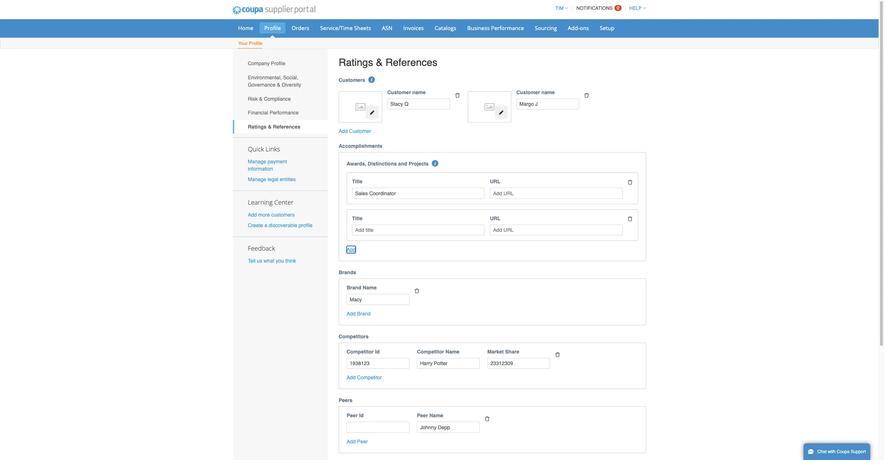 Task type: locate. For each thing, give the bounding box(es) containing it.
Brand Name text field
[[347, 294, 410, 305]]

risk
[[248, 96, 258, 102]]

& down asn 'link'
[[376, 57, 383, 68]]

1 horizontal spatial ratings & references
[[339, 57, 438, 68]]

customer
[[387, 89, 411, 95], [517, 89, 540, 95], [349, 129, 371, 134]]

1 horizontal spatial performance
[[491, 24, 524, 32]]

add competitor
[[347, 375, 382, 381]]

0 vertical spatial id
[[375, 349, 380, 355]]

& left diversity
[[277, 82, 280, 88]]

risk & compliance
[[248, 96, 291, 102]]

market share
[[488, 349, 519, 355]]

setup
[[600, 24, 615, 32]]

brand inside button
[[357, 311, 371, 317]]

competitor inside button
[[357, 375, 382, 381]]

manage payment information link
[[248, 159, 287, 172]]

chat with coupa support button
[[804, 444, 871, 461]]

name
[[363, 285, 377, 291], [446, 349, 459, 355], [430, 413, 443, 419]]

customer name for 1st logo from the left customer name text field
[[387, 89, 426, 95]]

add up brands
[[347, 247, 356, 253]]

what
[[264, 258, 274, 264]]

2 horizontal spatial customer
[[517, 89, 540, 95]]

center
[[274, 198, 294, 207]]

title down 'awards,'
[[352, 179, 363, 185]]

0 horizontal spatial ratings
[[248, 124, 267, 130]]

name up brand name 'text box'
[[363, 285, 377, 291]]

name up peer name text box
[[430, 413, 443, 419]]

add up competitors
[[347, 311, 356, 317]]

1 horizontal spatial name
[[430, 413, 443, 419]]

social,
[[283, 75, 298, 81]]

profile down coupa supplier portal image
[[264, 24, 281, 32]]

& inside environmental, social, governance & diversity
[[277, 82, 280, 88]]

2 customer name from the left
[[517, 89, 555, 95]]

1 horizontal spatial customer
[[387, 89, 411, 95]]

additional information image for customers
[[369, 76, 375, 83]]

&
[[376, 57, 383, 68], [277, 82, 280, 88], [259, 96, 263, 102], [268, 124, 272, 130]]

0 vertical spatial brand
[[347, 285, 361, 291]]

asn
[[382, 24, 393, 32]]

competitor id
[[347, 349, 380, 355]]

additional information image right customers
[[369, 76, 375, 83]]

0 horizontal spatial logo image
[[343, 95, 379, 119]]

profile
[[299, 223, 313, 229]]

2 customer name text field from the left
[[517, 99, 579, 110]]

company profile link
[[233, 57, 328, 71]]

2 url from the top
[[490, 216, 501, 222]]

peer down peer id "text box"
[[357, 439, 368, 445]]

competitor
[[347, 349, 374, 355], [417, 349, 444, 355], [357, 375, 382, 381]]

1 horizontal spatial change image image
[[499, 110, 504, 115]]

references
[[386, 57, 438, 68], [273, 124, 300, 130]]

1 url from the top
[[490, 179, 501, 185]]

0 horizontal spatial customer
[[349, 129, 371, 134]]

manage inside manage payment information
[[248, 159, 266, 165]]

0 vertical spatial profile
[[264, 24, 281, 32]]

manage up the information
[[248, 159, 266, 165]]

id for peer id
[[359, 413, 364, 419]]

references down invoices
[[386, 57, 438, 68]]

id up competitor id text field
[[375, 349, 380, 355]]

0 vertical spatial ratings & references
[[339, 57, 438, 68]]

competitor for competitor id
[[347, 349, 374, 355]]

1 vertical spatial url text field
[[490, 225, 623, 236]]

coupa supplier portal image
[[227, 1, 321, 19]]

add up accomplishments
[[339, 129, 348, 134]]

url
[[490, 179, 501, 185], [490, 216, 501, 222]]

add for add
[[347, 247, 356, 253]]

1 vertical spatial ratings & references
[[248, 124, 300, 130]]

1 horizontal spatial references
[[386, 57, 438, 68]]

add up peers
[[347, 375, 356, 381]]

add-ons link
[[563, 22, 594, 33]]

chat with coupa support
[[818, 450, 866, 455]]

financial
[[248, 110, 268, 116]]

1 horizontal spatial name
[[542, 89, 555, 95]]

business performance
[[467, 24, 524, 32]]

& right risk
[[259, 96, 263, 102]]

competitor down competitors
[[347, 349, 374, 355]]

URL text field
[[490, 188, 623, 199], [490, 225, 623, 236]]

ratings up customers
[[339, 57, 373, 68]]

awards, distinctions and projects
[[347, 161, 429, 167]]

information
[[248, 166, 273, 172]]

additional information image right projects
[[432, 161, 439, 167]]

ratings down financial
[[248, 124, 267, 130]]

add peer
[[347, 439, 368, 445]]

invoices link
[[399, 22, 429, 33]]

ratings & references link
[[233, 120, 328, 134]]

2 url text field from the top
[[490, 225, 623, 236]]

financial performance link
[[233, 106, 328, 120]]

peer up peer name text box
[[417, 413, 428, 419]]

2 vertical spatial profile
[[271, 61, 285, 67]]

2 manage from the top
[[248, 177, 266, 182]]

0 vertical spatial ratings
[[339, 57, 373, 68]]

title for title text field
[[352, 216, 363, 222]]

manage for manage legal entities
[[248, 177, 266, 182]]

0 horizontal spatial name
[[363, 285, 377, 291]]

customer name
[[387, 89, 426, 95], [517, 89, 555, 95]]

1 horizontal spatial additional information image
[[432, 161, 439, 167]]

1 horizontal spatial customer name
[[517, 89, 555, 95]]

company
[[248, 61, 270, 67]]

tell us what you think button
[[248, 258, 296, 265]]

more
[[258, 212, 270, 218]]

references down financial performance link
[[273, 124, 300, 130]]

additional information image for awards, distinctions and projects
[[432, 161, 439, 167]]

create
[[248, 223, 263, 229]]

manage payment information
[[248, 159, 287, 172]]

0 horizontal spatial performance
[[270, 110, 299, 116]]

0 horizontal spatial additional information image
[[369, 76, 375, 83]]

peer for peer id
[[347, 413, 358, 419]]

1 vertical spatial manage
[[248, 177, 266, 182]]

competitor up competitor name text box
[[417, 349, 444, 355]]

home link
[[233, 22, 258, 33]]

1 vertical spatial performance
[[270, 110, 299, 116]]

company profile
[[248, 61, 285, 67]]

0 vertical spatial additional information image
[[369, 76, 375, 83]]

1 manage from the top
[[248, 159, 266, 165]]

title
[[352, 179, 363, 185], [352, 216, 363, 222]]

2 change image image from the left
[[499, 110, 504, 115]]

0 horizontal spatial references
[[273, 124, 300, 130]]

projects
[[409, 161, 429, 167]]

competitor for competitor name
[[417, 349, 444, 355]]

share
[[505, 349, 519, 355]]

0 vertical spatial name
[[363, 285, 377, 291]]

& inside 'link'
[[259, 96, 263, 102]]

add for add peer
[[347, 439, 356, 445]]

manage down the information
[[248, 177, 266, 182]]

Market Share text field
[[488, 358, 550, 369]]

Competitor Id text field
[[347, 358, 410, 369]]

diversity
[[282, 82, 301, 88]]

1 vertical spatial name
[[446, 349, 459, 355]]

Customer name text field
[[387, 99, 450, 110], [517, 99, 579, 110]]

logo image
[[343, 95, 379, 119], [472, 95, 508, 119]]

distinctions
[[368, 161, 397, 167]]

1 change image image from the left
[[370, 110, 375, 115]]

1 vertical spatial profile
[[249, 41, 262, 46]]

customer name text field for 1st logo from the left
[[387, 99, 450, 110]]

add down peer id on the left of the page
[[347, 439, 356, 445]]

manage legal entities
[[248, 177, 296, 182]]

ratings & references down asn 'link'
[[339, 57, 438, 68]]

financial performance
[[248, 110, 299, 116]]

1 horizontal spatial customer name text field
[[517, 99, 579, 110]]

additional information image
[[369, 76, 375, 83], [432, 161, 439, 167]]

create a discoverable profile link
[[248, 223, 313, 229]]

2 horizontal spatial name
[[446, 349, 459, 355]]

ratings & references
[[339, 57, 438, 68], [248, 124, 300, 130]]

add-
[[568, 24, 580, 32]]

change image image
[[370, 110, 375, 115], [499, 110, 504, 115]]

0 horizontal spatial name
[[413, 89, 426, 95]]

sheets
[[354, 24, 371, 32]]

1 vertical spatial url
[[490, 216, 501, 222]]

peer id
[[347, 413, 364, 419]]

performance down risk & compliance 'link'
[[270, 110, 299, 116]]

manage
[[248, 159, 266, 165], [248, 177, 266, 182]]

1 vertical spatial ratings
[[248, 124, 267, 130]]

add up create
[[248, 212, 257, 218]]

id up peer id "text box"
[[359, 413, 364, 419]]

name for competitor name
[[446, 349, 459, 355]]

1 horizontal spatial id
[[375, 349, 380, 355]]

navigation containing notifications 0
[[552, 1, 646, 15]]

navigation
[[552, 1, 646, 15]]

quick links
[[248, 145, 280, 153]]

0 horizontal spatial change image image
[[370, 110, 375, 115]]

ratings
[[339, 57, 373, 68], [248, 124, 267, 130]]

peer name
[[417, 413, 443, 419]]

1 vertical spatial additional information image
[[432, 161, 439, 167]]

profile for company profile
[[271, 61, 285, 67]]

2 name from the left
[[542, 89, 555, 95]]

Title text field
[[352, 188, 485, 199]]

links
[[266, 145, 280, 153]]

0 vertical spatial references
[[386, 57, 438, 68]]

1 vertical spatial title
[[352, 216, 363, 222]]

1 customer name text field from the left
[[387, 99, 450, 110]]

0 vertical spatial url text field
[[490, 188, 623, 199]]

1 vertical spatial references
[[273, 124, 300, 130]]

2 vertical spatial name
[[430, 413, 443, 419]]

customer inside "button"
[[349, 129, 371, 134]]

entities
[[280, 177, 296, 182]]

1 vertical spatial brand
[[357, 311, 371, 317]]

Competitor Name text field
[[417, 358, 480, 369]]

0 horizontal spatial id
[[359, 413, 364, 419]]

add for add competitor
[[347, 375, 356, 381]]

1 title from the top
[[352, 179, 363, 185]]

us
[[257, 258, 262, 264]]

customer name text field for 2nd logo from left
[[517, 99, 579, 110]]

peer down peers
[[347, 413, 358, 419]]

peer for peer name
[[417, 413, 428, 419]]

1 vertical spatial id
[[359, 413, 364, 419]]

quick
[[248, 145, 264, 153]]

title for title text box
[[352, 179, 363, 185]]

setup link
[[595, 22, 619, 33]]

manage for manage payment information
[[248, 159, 266, 165]]

title up add button
[[352, 216, 363, 222]]

brand down brands
[[347, 285, 361, 291]]

with
[[828, 450, 836, 455]]

name for 1st logo from the left
[[413, 89, 426, 95]]

customer name for customer name text field associated with 2nd logo from left
[[517, 89, 555, 95]]

payment
[[268, 159, 287, 165]]

competitor down competitor id text field
[[357, 375, 382, 381]]

0 vertical spatial performance
[[491, 24, 524, 32]]

1 customer name from the left
[[387, 89, 426, 95]]

& down financial performance
[[268, 124, 272, 130]]

environmental, social, governance & diversity
[[248, 75, 301, 88]]

0 horizontal spatial customer name text field
[[387, 99, 450, 110]]

support
[[851, 450, 866, 455]]

compliance
[[264, 96, 291, 102]]

profile right your
[[249, 41, 262, 46]]

tell
[[248, 258, 256, 264]]

awards,
[[347, 161, 366, 167]]

0 vertical spatial url
[[490, 179, 501, 185]]

brand
[[347, 285, 361, 291], [357, 311, 371, 317]]

brand down brand name 'text box'
[[357, 311, 371, 317]]

Peer Id text field
[[347, 422, 410, 433]]

add inside "button"
[[339, 129, 348, 134]]

tim
[[556, 5, 564, 11]]

1 url text field from the top
[[490, 188, 623, 199]]

1 name from the left
[[413, 89, 426, 95]]

ratings & references down financial performance
[[248, 124, 300, 130]]

0 horizontal spatial customer name
[[387, 89, 426, 95]]

2 title from the top
[[352, 216, 363, 222]]

name up competitor name text box
[[446, 349, 459, 355]]

performance right business on the top of page
[[491, 24, 524, 32]]

profile up environmental, social, governance & diversity link at the left top of the page
[[271, 61, 285, 67]]

url for 'url' text box corresponding to title text box
[[490, 179, 501, 185]]

customers
[[339, 77, 365, 83]]

help link
[[626, 5, 646, 11]]

add more customers link
[[248, 212, 295, 218]]

0 vertical spatial title
[[352, 179, 363, 185]]

1 horizontal spatial logo image
[[472, 95, 508, 119]]

0 horizontal spatial ratings & references
[[248, 124, 300, 130]]

0 vertical spatial manage
[[248, 159, 266, 165]]

profile link
[[260, 22, 286, 33]]



Task type: describe. For each thing, give the bounding box(es) containing it.
performance for business performance
[[491, 24, 524, 32]]

competitors
[[339, 334, 369, 340]]

performance for financial performance
[[270, 110, 299, 116]]

catalogs
[[435, 24, 457, 32]]

manage legal entities link
[[248, 177, 296, 182]]

your profile
[[238, 41, 262, 46]]

add more customers
[[248, 212, 295, 218]]

a
[[265, 223, 267, 229]]

change image image for 2nd logo from left
[[499, 110, 504, 115]]

add customer button
[[339, 128, 371, 135]]

and
[[398, 161, 407, 167]]

feedback
[[248, 244, 275, 253]]

1 logo image from the left
[[343, 95, 379, 119]]

business
[[467, 24, 490, 32]]

customers
[[271, 212, 295, 218]]

learning
[[248, 198, 273, 207]]

orders
[[292, 24, 309, 32]]

service/time sheets link
[[316, 22, 376, 33]]

profile inside "link"
[[264, 24, 281, 32]]

name for peer name
[[430, 413, 443, 419]]

chat
[[818, 450, 827, 455]]

2 logo image from the left
[[472, 95, 508, 119]]

competitor name
[[417, 349, 459, 355]]

discoverable
[[269, 223, 297, 229]]

add button
[[347, 246, 356, 254]]

your profile link
[[238, 39, 263, 49]]

change image image for 1st logo from the left
[[370, 110, 375, 115]]

add customer
[[339, 129, 371, 134]]

Title text field
[[352, 225, 485, 236]]

1 horizontal spatial ratings
[[339, 57, 373, 68]]

add peer button
[[347, 439, 368, 446]]

risk & compliance link
[[233, 92, 328, 106]]

asn link
[[377, 22, 397, 33]]

notifications 0
[[577, 5, 620, 11]]

add for add brand
[[347, 311, 356, 317]]

create a discoverable profile
[[248, 223, 313, 229]]

tim link
[[552, 5, 568, 11]]

url for 'url' text box related to title text field
[[490, 216, 501, 222]]

think
[[285, 258, 296, 264]]

0
[[617, 5, 620, 11]]

help
[[630, 5, 642, 11]]

environmental,
[[248, 75, 282, 81]]

governance
[[248, 82, 276, 88]]

add for add more customers
[[248, 212, 257, 218]]

add brand button
[[347, 311, 371, 318]]

environmental, social, governance & diversity link
[[233, 71, 328, 92]]

Peer Name text field
[[417, 422, 480, 433]]

add competitor button
[[347, 375, 382, 382]]

brand name
[[347, 285, 377, 291]]

accomplishments
[[339, 143, 383, 149]]

add brand
[[347, 311, 371, 317]]

you
[[276, 258, 284, 264]]

invoices
[[403, 24, 424, 32]]

name for 2nd logo from left
[[542, 89, 555, 95]]

url text field for title text field
[[490, 225, 623, 236]]

home
[[238, 24, 254, 32]]

market
[[488, 349, 504, 355]]

catalogs link
[[430, 22, 461, 33]]

orders link
[[287, 22, 314, 33]]

profile for your profile
[[249, 41, 262, 46]]

name for brand name
[[363, 285, 377, 291]]

business performance link
[[463, 22, 529, 33]]

peer inside button
[[357, 439, 368, 445]]

your
[[238, 41, 248, 46]]

sourcing
[[535, 24, 557, 32]]

coupa
[[837, 450, 850, 455]]

add for add customer
[[339, 129, 348, 134]]

url text field for title text box
[[490, 188, 623, 199]]

learning center
[[248, 198, 294, 207]]

peers
[[339, 398, 353, 404]]

legal
[[268, 177, 278, 182]]

id for competitor id
[[375, 349, 380, 355]]

sourcing link
[[530, 22, 562, 33]]

service/time
[[320, 24, 353, 32]]

tell us what you think
[[248, 258, 296, 264]]

notifications
[[577, 5, 613, 11]]



Task type: vqa. For each thing, say whether or not it's contained in the screenshot.
No connected customers TEXT FIELD
no



